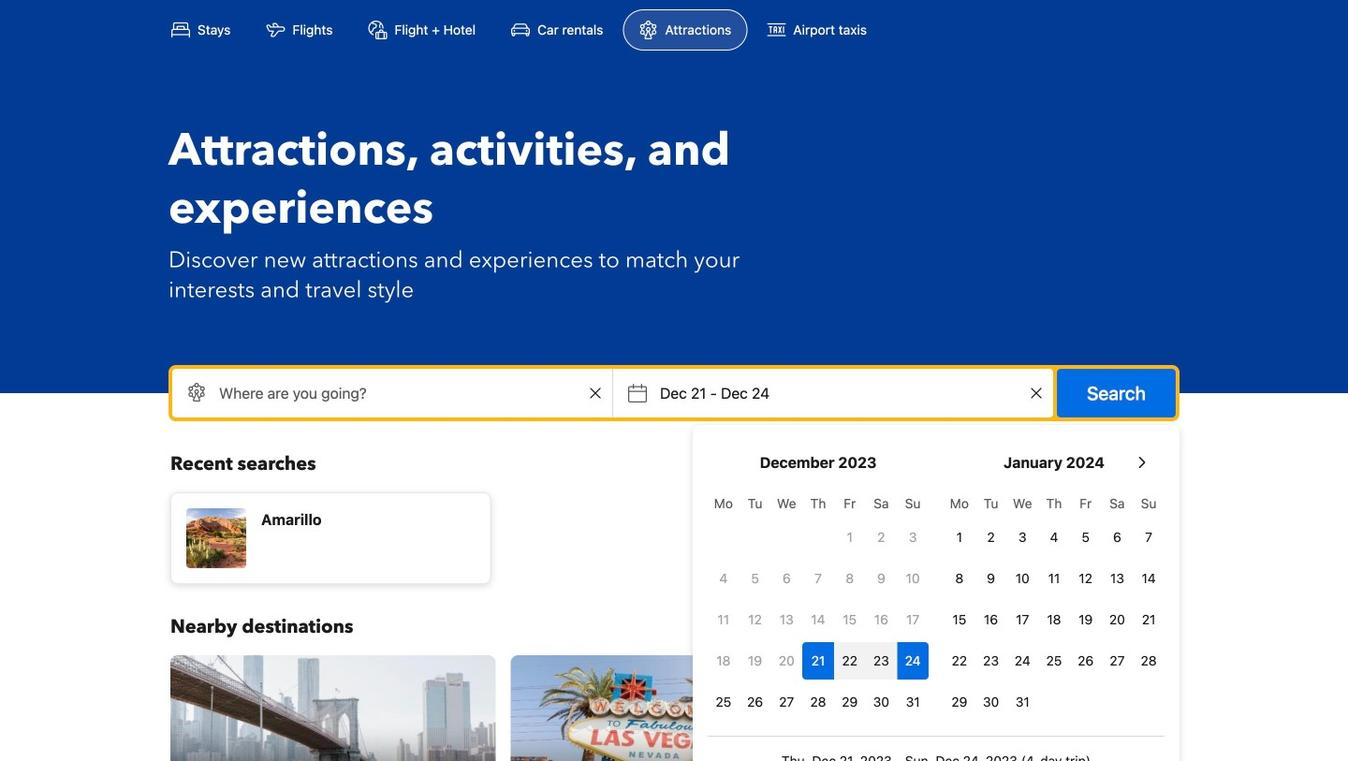 Task type: vqa. For each thing, say whether or not it's contained in the screenshot.
Rental within the Car rentals for any kind of trip Great deals at great prices, from the biggest car rental companies
no



Task type: locate. For each thing, give the bounding box(es) containing it.
24 January 2024 checkbox
[[1007, 642, 1038, 680]]

16 January 2024 checkbox
[[975, 601, 1007, 639]]

7 January 2024 checkbox
[[1133, 519, 1165, 556]]

11 December 2023 checkbox
[[708, 601, 739, 639]]

15 January 2024 checkbox
[[944, 601, 975, 639]]

1 grid from the left
[[708, 485, 929, 721]]

29 January 2024 checkbox
[[944, 683, 975, 721]]

31 January 2024 checkbox
[[1007, 683, 1038, 721]]

30 January 2024 checkbox
[[975, 683, 1007, 721]]

2 grid from the left
[[944, 485, 1165, 721]]

28 January 2024 checkbox
[[1133, 642, 1165, 680]]

cell up the 30 december 2023 option
[[866, 639, 897, 680]]

21 December 2023 checkbox
[[802, 642, 834, 680]]

26 January 2024 checkbox
[[1070, 642, 1102, 680]]

cell up 28 december 2023 option
[[802, 639, 834, 680]]

14 December 2023 checkbox
[[802, 601, 834, 639]]

7 December 2023 checkbox
[[802, 560, 834, 597]]

13 December 2023 checkbox
[[771, 601, 802, 639]]

9 December 2023 checkbox
[[866, 560, 897, 597]]

cell
[[802, 639, 834, 680], [834, 639, 866, 680], [866, 639, 897, 680], [897, 639, 929, 680]]

1 December 2023 checkbox
[[834, 519, 866, 556]]

22 December 2023 checkbox
[[834, 642, 866, 680]]

31 December 2023 checkbox
[[897, 683, 929, 721]]

25 January 2024 checkbox
[[1038, 642, 1070, 680]]

3 January 2024 checkbox
[[1007, 519, 1038, 556]]

29 December 2023 checkbox
[[834, 683, 866, 721]]

cell up "31 december 2023" option
[[897, 639, 929, 680]]

0 horizontal spatial grid
[[708, 485, 929, 721]]

cell up 29 december 2023 "option"
[[834, 639, 866, 680]]

grid
[[708, 485, 929, 721], [944, 485, 1165, 721]]

19 January 2024 checkbox
[[1070, 601, 1102, 639]]

23 January 2024 checkbox
[[975, 642, 1007, 680]]

4 January 2024 checkbox
[[1038, 519, 1070, 556]]

28 December 2023 checkbox
[[802, 683, 834, 721]]

12 December 2023 checkbox
[[739, 601, 771, 639]]

22 January 2024 checkbox
[[944, 642, 975, 680]]

3 December 2023 checkbox
[[897, 519, 929, 556]]

8 January 2024 checkbox
[[944, 560, 975, 597]]

4 cell from the left
[[897, 639, 929, 680]]

1 horizontal spatial grid
[[944, 485, 1165, 721]]



Task type: describe. For each thing, give the bounding box(es) containing it.
10 January 2024 checkbox
[[1007, 560, 1038, 597]]

12 January 2024 checkbox
[[1070, 560, 1102, 597]]

5 January 2024 checkbox
[[1070, 519, 1102, 556]]

24 December 2023 checkbox
[[897, 642, 929, 680]]

19 December 2023 checkbox
[[739, 642, 771, 680]]

1 January 2024 checkbox
[[944, 519, 975, 556]]

27 January 2024 checkbox
[[1102, 642, 1133, 680]]

11 January 2024 checkbox
[[1038, 560, 1070, 597]]

26 December 2023 checkbox
[[739, 683, 771, 721]]

6 December 2023 checkbox
[[771, 560, 802, 597]]

5 December 2023 checkbox
[[739, 560, 771, 597]]

30 December 2023 checkbox
[[866, 683, 897, 721]]

17 January 2024 checkbox
[[1007, 601, 1038, 639]]

14 January 2024 checkbox
[[1133, 560, 1165, 597]]

16 December 2023 checkbox
[[866, 601, 897, 639]]

1 cell from the left
[[802, 639, 834, 680]]

8 December 2023 checkbox
[[834, 560, 866, 597]]

17 December 2023 checkbox
[[897, 601, 929, 639]]

las vegas image
[[511, 655, 836, 761]]

9 January 2024 checkbox
[[975, 560, 1007, 597]]

key west image
[[851, 655, 1177, 761]]

4 December 2023 checkbox
[[708, 560, 739, 597]]

13 January 2024 checkbox
[[1102, 560, 1133, 597]]

2 cell from the left
[[834, 639, 866, 680]]

20 January 2024 checkbox
[[1102, 601, 1133, 639]]

new york image
[[170, 655, 496, 761]]

10 December 2023 checkbox
[[897, 560, 929, 597]]

Where are you going? search field
[[172, 369, 612, 418]]

6 January 2024 checkbox
[[1102, 519, 1133, 556]]

27 December 2023 checkbox
[[771, 683, 802, 721]]

3 cell from the left
[[866, 639, 897, 680]]

20 December 2023 checkbox
[[771, 642, 802, 680]]

23 December 2023 checkbox
[[866, 642, 897, 680]]

15 December 2023 checkbox
[[834, 601, 866, 639]]

2 December 2023 checkbox
[[866, 519, 897, 556]]

18 January 2024 checkbox
[[1038, 601, 1070, 639]]

2 January 2024 checkbox
[[975, 519, 1007, 556]]

25 December 2023 checkbox
[[708, 683, 739, 721]]

21 January 2024 checkbox
[[1133, 601, 1165, 639]]

18 December 2023 checkbox
[[708, 642, 739, 680]]



